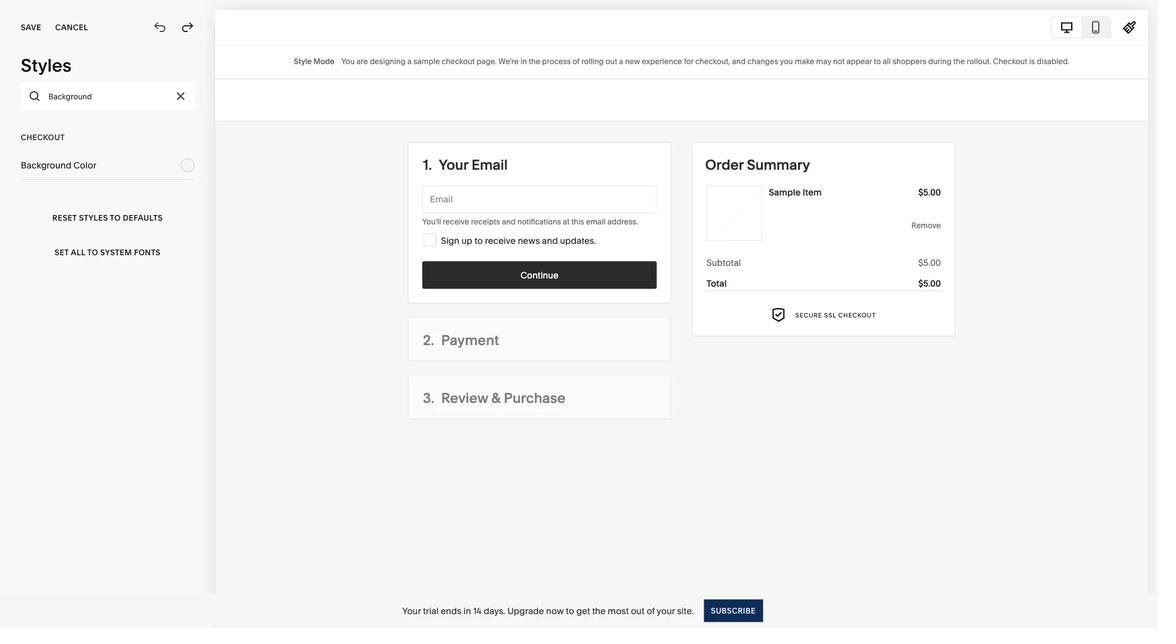 Task type: describe. For each thing, give the bounding box(es) containing it.
in
[[464, 606, 471, 617]]

upgrade
[[507, 606, 544, 617]]

0 horizontal spatial styles
[[21, 55, 72, 76]]

system
[[100, 248, 132, 257]]

of
[[647, 606, 655, 617]]

your trial ends in 14 days. upgrade now to get the most out of your site.
[[402, 606, 694, 617]]

reset styles to defaults
[[52, 213, 163, 223]]

save
[[21, 23, 41, 32]]

set all to system fonts button
[[21, 235, 195, 270]]

background color button
[[21, 152, 195, 179]]

to for styles
[[110, 213, 121, 223]]

reset
[[52, 213, 77, 223]]

subscribe
[[711, 607, 756, 616]]

ends
[[441, 606, 461, 617]]

trial
[[423, 606, 439, 617]]

fonts
[[134, 248, 161, 257]]

14
[[473, 606, 482, 617]]

defaults
[[123, 213, 163, 223]]



Task type: locate. For each thing, give the bounding box(es) containing it.
redo image
[[181, 21, 195, 35]]

site.
[[677, 606, 694, 617]]

cancel button
[[55, 14, 88, 42]]

out
[[631, 606, 645, 617]]

subscribe button
[[704, 600, 763, 623]]

to right all
[[87, 248, 98, 257]]

styles inside button
[[79, 213, 108, 223]]

0 vertical spatial styles
[[21, 55, 72, 76]]

background color
[[21, 160, 96, 171]]

color
[[74, 160, 96, 171]]

styles right reset
[[79, 213, 108, 223]]

styles
[[21, 55, 72, 76], [79, 213, 108, 223]]

background
[[21, 160, 71, 171]]

to left defaults
[[110, 213, 121, 223]]

1 horizontal spatial to
[[110, 213, 121, 223]]

your
[[657, 606, 675, 617]]

get
[[576, 606, 590, 617]]

checkout
[[21, 133, 65, 142]]

to left get
[[566, 606, 574, 617]]

days.
[[484, 606, 505, 617]]

your
[[402, 606, 421, 617]]

the
[[592, 606, 606, 617]]

1 vertical spatial to
[[87, 248, 98, 257]]

to
[[110, 213, 121, 223], [87, 248, 98, 257], [566, 606, 574, 617]]

most
[[608, 606, 629, 617]]

1 vertical spatial styles
[[79, 213, 108, 223]]

1 horizontal spatial styles
[[79, 213, 108, 223]]

cancel
[[55, 23, 88, 32]]

tab list
[[1053, 17, 1110, 37]]

undo image
[[153, 21, 167, 35]]

set all to system fonts
[[55, 248, 161, 257]]

0 horizontal spatial to
[[87, 248, 98, 257]]

set
[[55, 248, 69, 257]]

0 vertical spatial to
[[110, 213, 121, 223]]

2 horizontal spatial to
[[566, 606, 574, 617]]

Search text field
[[21, 82, 195, 110]]

2 vertical spatial to
[[566, 606, 574, 617]]

to for all
[[87, 248, 98, 257]]

reset styles to defaults button
[[21, 201, 195, 235]]

styles down save 'button'
[[21, 55, 72, 76]]

all
[[71, 248, 85, 257]]

now
[[546, 606, 564, 617]]

save button
[[21, 14, 41, 42]]



Task type: vqa. For each thing, say whether or not it's contained in the screenshot.
bottom Header
no



